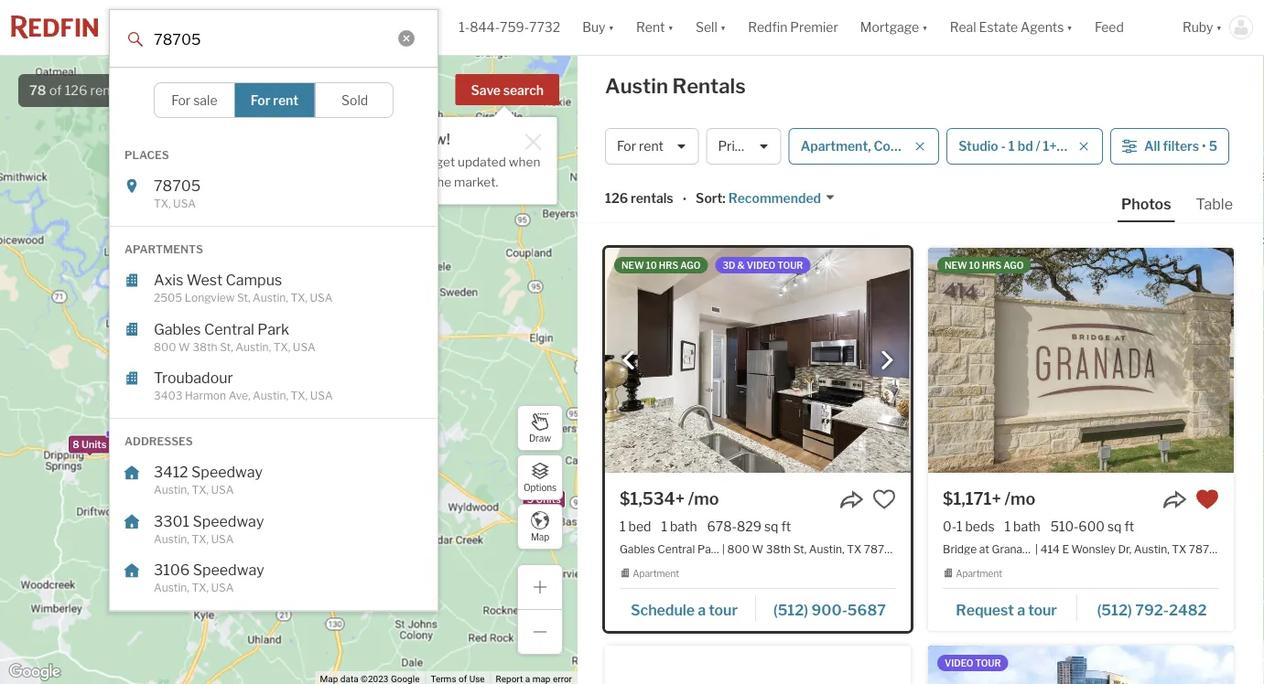 Task type: vqa. For each thing, say whether or not it's contained in the screenshot.
the middle The 15 Units
yes



Task type: locate. For each thing, give the bounding box(es) containing it.
a right schedule
[[698, 601, 706, 619]]

central for gables central park | 800 w 38th st, austin, tx 78705
[[658, 543, 695, 556]]

▾ for ruby ▾
[[1217, 20, 1223, 35]]

for rent
[[251, 92, 299, 108], [617, 139, 664, 154]]

buy ▾ button
[[583, 0, 614, 55]]

31 units
[[234, 458, 273, 470]]

▾ for rent ▾
[[668, 20, 674, 35]]

1 horizontal spatial 5
[[1209, 139, 1218, 154]]

1 horizontal spatial 15 units
[[232, 457, 271, 468]]

rent left '1,280'
[[273, 92, 299, 108]]

2 ft from the left
[[1125, 519, 1135, 535]]

apartment up schedule
[[633, 569, 680, 580]]

176 units
[[319, 282, 364, 294]]

condo,
[[874, 139, 917, 154]]

speedway inside 3301 speedway austin, tx, usa
[[193, 513, 264, 531]]

mortgage ▾ button
[[850, 0, 939, 55]]

for right sale
[[251, 92, 271, 108]]

mortgage
[[861, 20, 920, 35]]

park down 1,795
[[257, 321, 290, 338]]

favorite button checkbox left $1,171+
[[873, 488, 896, 512]]

0 vertical spatial park
[[257, 321, 290, 338]]

search down 759-
[[503, 83, 544, 98]]

a inside the request a tour button
[[1017, 601, 1026, 619]]

▾ right 'ruby'
[[1217, 20, 1223, 35]]

0 vertical spatial 8 units
[[269, 384, 303, 396]]

(512) for $1,534+ /mo
[[774, 601, 809, 619]]

photo of 414 e wonsley dr, austin, tx 78753 image
[[929, 248, 1234, 473]]

st, up (512) 900-5687 link
[[794, 543, 807, 556]]

1 horizontal spatial 126
[[605, 191, 628, 206]]

sq for $1,171+ /mo
[[1108, 519, 1122, 535]]

sq right 829
[[765, 519, 779, 535]]

video tour
[[945, 658, 1001, 669]]

rentals inside 126 rentals •
[[631, 191, 674, 206]]

photo of 111 sandra muraida way, austin, tx 78703 image
[[929, 646, 1234, 685]]

78705 down places
[[154, 177, 201, 195]]

78705 down favorite button image at the bottom of the page
[[864, 543, 900, 556]]

speedway down 3412 speedway austin, tx, usa
[[193, 513, 264, 531]]

1 ago from the left
[[681, 260, 701, 271]]

bd
[[1018, 139, 1034, 154]]

3106 speedway austin, tx, usa
[[154, 562, 264, 595]]

park
[[257, 321, 290, 338], [698, 543, 722, 556]]

updated
[[458, 154, 506, 169]]

save search button
[[456, 74, 560, 105]]

usa inside 3412 speedway austin, tx, usa
[[211, 484, 234, 497]]

1 horizontal spatial ft
[[1125, 519, 1135, 535]]

176
[[319, 282, 337, 294]]

1 vertical spatial st,
[[220, 341, 233, 354]]

st,
[[237, 292, 250, 305], [220, 341, 233, 354], [794, 543, 807, 556]]

0 vertical spatial 15 units
[[187, 295, 226, 306]]

1 vertical spatial save
[[310, 154, 339, 169]]

1 vertical spatial park
[[698, 543, 722, 556]]

2 horizontal spatial 3
[[403, 168, 410, 180]]

5 right the filters
[[1209, 139, 1218, 154]]

2 bath from the left
[[1014, 519, 1041, 535]]

save up new
[[310, 154, 339, 169]]

1,035
[[284, 414, 312, 426]]

3,000
[[281, 393, 311, 405]]

rent ▾ button
[[636, 0, 674, 55]]

For sale radio
[[155, 83, 235, 117]]

ft for $1,171+ /mo
[[1125, 519, 1135, 535]]

1 tour from the left
[[709, 601, 738, 619]]

speedway down 3301 speedway austin, tx, usa
[[193, 562, 264, 580]]

1 horizontal spatial (512)
[[1097, 601, 1133, 619]]

(512) left 792-
[[1097, 601, 1133, 619]]

2 favorite button checkbox from the left
[[1196, 488, 1220, 512]]

97 units
[[298, 343, 338, 355]]

photos button
[[1118, 194, 1193, 223]]

w down 829
[[752, 543, 764, 556]]

0 horizontal spatial ft
[[782, 519, 791, 535]]

27
[[235, 215, 247, 227]]

2 (512) from the left
[[1097, 601, 1133, 619]]

2 a from the left
[[1017, 601, 1026, 619]]

1 bath down $1,534+ /mo
[[662, 519, 697, 535]]

800 up the troubadour
[[154, 341, 176, 354]]

1 horizontal spatial video
[[945, 658, 974, 669]]

2,100 up 1,035
[[300, 392, 328, 404]]

places
[[125, 148, 169, 162]]

austin, down gables central park link
[[236, 341, 271, 354]]

a for $1,534+
[[698, 601, 706, 619]]

/mo
[[688, 489, 719, 509], [1005, 489, 1036, 509]]

2 tx from the left
[[1172, 543, 1187, 556]]

0 horizontal spatial w
[[179, 341, 190, 354]]

bath down $1,534+ /mo
[[670, 519, 697, 535]]

1 horizontal spatial central
[[658, 543, 695, 556]]

mortgage ▾ button
[[861, 0, 928, 55]]

2,100 right 19
[[284, 289, 312, 301]]

97
[[298, 343, 311, 355]]

1 apartment from the left
[[633, 569, 680, 580]]

0 horizontal spatial 3
[[255, 467, 261, 479]]

tour down request
[[976, 658, 1001, 669]]

▾ right sell
[[720, 20, 726, 35]]

redfin
[[748, 20, 788, 35]]

1 tx from the left
[[847, 543, 862, 556]]

28 down the 3,000
[[289, 412, 302, 424]]

0 horizontal spatial a
[[698, 601, 706, 619]]

speedway inside 3412 speedway austin, tx, usa
[[191, 464, 263, 482]]

austin, down 3106
[[154, 582, 189, 595]]

38th up the troubadour
[[193, 341, 218, 354]]

next button image
[[878, 352, 896, 370]]

/mo up 678-
[[688, 489, 719, 509]]

8
[[269, 384, 276, 396], [73, 439, 79, 451]]

| down 678-
[[722, 543, 725, 556]]

5
[[1209, 139, 1218, 154], [527, 494, 534, 506]]

1 horizontal spatial st,
[[237, 292, 250, 305]]

2 sq from the left
[[1108, 519, 1122, 535]]

1+
[[1043, 139, 1057, 154]]

900-
[[812, 601, 848, 619]]

0 horizontal spatial video
[[747, 260, 776, 271]]

and
[[412, 154, 433, 169]]

2 horizontal spatial st,
[[794, 543, 807, 556]]

8 left the addresses
[[73, 439, 79, 451]]

new
[[310, 174, 334, 189]]

6 units down axis
[[142, 293, 176, 305]]

2 horizontal spatial 15 units
[[292, 346, 332, 358]]

favorite button checkbox for $1,171+ /mo
[[1196, 488, 1220, 512]]

rentals down for rent button
[[631, 191, 674, 206]]

(512) for $1,171+ /mo
[[1097, 601, 1133, 619]]

0 vertical spatial st,
[[237, 292, 250, 305]]

sell
[[696, 20, 718, 35]]

previous button image
[[620, 352, 638, 370]]

austin,
[[253, 292, 288, 305], [236, 341, 271, 354], [253, 390, 288, 403], [154, 484, 189, 497], [154, 533, 189, 546], [809, 543, 845, 556], [1134, 543, 1170, 556], [154, 582, 189, 595]]

rent up 126 rentals •
[[639, 139, 664, 154]]

video right the &
[[747, 260, 776, 271]]

1 ▾ from the left
[[609, 20, 614, 35]]

0 horizontal spatial the
[[332, 130, 355, 148]]

0 horizontal spatial for rent
[[251, 92, 299, 108]]

(512) inside (512) 792-2482 link
[[1097, 601, 1133, 619]]

the right be
[[332, 130, 355, 148]]

0 horizontal spatial st,
[[220, 341, 233, 354]]

gables for gables central park 800 w 38th st, austin, tx, usa
[[154, 321, 201, 338]]

2 new 10 hrs ago from the left
[[945, 260, 1024, 271]]

gables inside gables central park 800 w 38th st, austin, tx, usa
[[154, 321, 201, 338]]

4 ▾ from the left
[[922, 20, 928, 35]]

0 vertical spatial 126
[[65, 82, 87, 98]]

126 right of
[[65, 82, 87, 98]]

sale
[[193, 92, 218, 108]]

speedway right 3412
[[191, 464, 263, 482]]

1 horizontal spatial 6 units
[[284, 400, 318, 412]]

park inside gables central park 800 w 38th st, austin, tx, usa
[[257, 321, 290, 338]]

• inside all filters • 5 'button'
[[1202, 139, 1207, 154]]

678-829 sq ft
[[707, 519, 791, 535]]

st, down campus
[[237, 292, 250, 305]]

1 horizontal spatial ago
[[1004, 260, 1024, 271]]

park down 678-
[[698, 543, 722, 556]]

bridge at granada | 414 e wonsley dr, austin, tx 78753
[[943, 543, 1224, 556]]

3
[[403, 168, 410, 180], [279, 393, 286, 404], [255, 467, 261, 479]]

3 ▾ from the left
[[720, 20, 726, 35]]

1 horizontal spatial 8 units
[[269, 384, 303, 396]]

1 hrs from the left
[[659, 260, 679, 271]]

12
[[307, 218, 319, 230]]

ft up gables central park | 800 w 38th st, austin, tx 78705
[[782, 519, 791, 535]]

1 horizontal spatial rentals
[[631, 191, 674, 206]]

1 a from the left
[[698, 601, 706, 619]]

0 vertical spatial rentals
[[90, 82, 133, 98]]

▾ right buy
[[609, 20, 614, 35]]

0 horizontal spatial 800
[[154, 341, 176, 354]]

1 | from the left
[[722, 543, 725, 556]]

1 horizontal spatial gables
[[620, 543, 655, 556]]

28 units up market.
[[493, 150, 534, 162]]

option group
[[154, 82, 395, 118]]

0 horizontal spatial tour
[[709, 601, 738, 619]]

600
[[1079, 519, 1105, 535]]

▾ right agents
[[1067, 20, 1073, 35]]

2 | from the left
[[1036, 543, 1039, 556]]

28 left when
[[493, 150, 507, 162]]

For rent radio
[[235, 83, 315, 117]]

apartment for $1,534+
[[633, 569, 680, 580]]

0 horizontal spatial search
[[370, 154, 409, 169]]

0 vertical spatial 6 units
[[142, 293, 176, 305]]

tour right request
[[1029, 601, 1057, 619]]

2 tour from the left
[[1029, 601, 1057, 619]]

1 1 bath from the left
[[662, 519, 697, 535]]

a right request
[[1017, 601, 1026, 619]]

1 horizontal spatial 8
[[269, 384, 276, 396]]

sq right 600
[[1108, 519, 1122, 535]]

1 horizontal spatial 1 bath
[[1005, 519, 1041, 535]]

3301
[[154, 513, 190, 531]]

a inside schedule a tour button
[[698, 601, 706, 619]]

1 up granada
[[1005, 519, 1011, 535]]

| left 414
[[1036, 543, 1039, 556]]

save for save search
[[471, 83, 501, 98]]

▾ right mortgage
[[922, 20, 928, 35]]

6 ▾ from the left
[[1217, 20, 1223, 35]]

4,400
[[273, 384, 303, 396]]

1 new 10 hrs ago from the left
[[622, 260, 701, 271]]

0 vertical spatial 3 units
[[403, 168, 437, 180]]

1 horizontal spatial new
[[945, 260, 968, 271]]

speedway inside 3106 speedway austin, tx, usa
[[193, 562, 264, 580]]

1 vertical spatial 5
[[527, 494, 534, 506]]

2 1 bath from the left
[[1005, 519, 1041, 535]]

tx, inside axis west campus 2505 longview st, austin, tx, usa
[[291, 292, 308, 305]]

15
[[187, 295, 198, 306], [292, 346, 304, 358], [232, 457, 244, 468]]

tx up 5687 on the right bottom
[[847, 543, 862, 556]]

apartments
[[125, 243, 203, 256]]

the right on
[[432, 174, 452, 189]]

0 vertical spatial gables
[[154, 321, 201, 338]]

1 new from the left
[[622, 260, 644, 271]]

1 horizontal spatial hrs
[[982, 260, 1002, 271]]

1 horizontal spatial 38th
[[766, 543, 791, 556]]

tx for $1,171+ /mo
[[1172, 543, 1187, 556]]

0 horizontal spatial 6
[[142, 293, 149, 305]]

2 new from the left
[[945, 260, 968, 271]]

78753
[[1189, 543, 1224, 556]]

▾ right rent
[[668, 20, 674, 35]]

2,400
[[285, 384, 315, 396]]

1 horizontal spatial |
[[1036, 543, 1039, 556]]

central down longview
[[204, 321, 254, 338]]

for up 126 rentals •
[[617, 139, 636, 154]]

units
[[509, 150, 534, 162], [412, 168, 437, 180], [208, 178, 233, 190], [250, 215, 275, 227], [321, 218, 346, 230], [339, 282, 364, 294], [285, 292, 311, 304], [151, 293, 176, 305], [200, 295, 226, 306], [305, 328, 330, 340], [306, 330, 332, 342], [313, 343, 338, 355], [306, 346, 332, 358], [278, 384, 303, 396], [292, 389, 317, 401], [288, 393, 313, 404], [293, 400, 318, 412], [208, 402, 234, 414], [304, 412, 329, 424], [81, 439, 107, 451], [246, 457, 271, 468], [248, 458, 273, 470], [263, 467, 288, 479], [536, 494, 561, 506]]

• left the sort
[[683, 192, 687, 208]]

apartment
[[633, 569, 680, 580], [956, 569, 1003, 580]]

1 horizontal spatial 10
[[970, 260, 981, 271]]

your
[[341, 154, 367, 169]]

0 vertical spatial 28
[[493, 150, 507, 162]]

0 horizontal spatial 38th
[[193, 341, 218, 354]]

1 vertical spatial rentals
[[631, 191, 674, 206]]

rentals right of
[[90, 82, 133, 98]]

options button
[[517, 455, 563, 501]]

1 vertical spatial 8 units
[[73, 439, 107, 451]]

photos
[[1122, 195, 1172, 213]]

800 down '678-829 sq ft'
[[728, 543, 750, 556]]

apartment, condo, townhome
[[801, 139, 987, 154]]

0 horizontal spatial save
[[310, 154, 339, 169]]

bath
[[670, 519, 697, 535], [1014, 519, 1041, 535]]

38th down '678-829 sq ft'
[[766, 543, 791, 556]]

w up the troubadour
[[179, 341, 190, 354]]

0 horizontal spatial /mo
[[688, 489, 719, 509]]

austin, inside gables central park 800 w 38th st, austin, tx, usa
[[236, 341, 271, 354]]

sell ▾ button
[[696, 0, 726, 55]]

ft up the "dr," at the bottom right of the page
[[1125, 519, 1135, 535]]

austin, down 3412
[[154, 484, 189, 497]]

park for gables central park | 800 w 38th st, austin, tx 78705
[[698, 543, 722, 556]]

1 favorite button checkbox from the left
[[873, 488, 896, 512]]

• right the filters
[[1202, 139, 1207, 154]]

ago
[[681, 260, 701, 271], [1004, 260, 1024, 271]]

0 horizontal spatial (512)
[[774, 601, 809, 619]]

save inside save your search and get updated when new homes come on the market.
[[310, 154, 339, 169]]

for rent inside button
[[617, 139, 664, 154]]

1 left 'bed'
[[620, 519, 626, 535]]

austin, down the axis west campus link
[[253, 292, 288, 305]]

rent ▾ button
[[625, 0, 685, 55]]

1 vertical spatial 126
[[605, 191, 628, 206]]

0 horizontal spatial tour
[[778, 260, 804, 271]]

tx,
[[154, 197, 171, 211], [291, 292, 308, 305], [274, 341, 291, 354], [291, 390, 308, 403], [192, 484, 209, 497], [192, 533, 209, 546], [192, 582, 209, 595]]

rent
[[273, 92, 299, 108], [639, 139, 664, 154]]

favorite button checkbox
[[873, 488, 896, 512], [1196, 488, 1220, 512]]

• for rentals
[[683, 192, 687, 208]]

38th
[[193, 341, 218, 354], [766, 543, 791, 556]]

for rent down city, address, school, building, zip search field on the top of the page
[[251, 92, 299, 108]]

austin, inside the troubadour 3403 harmon ave, austin, tx, usa
[[253, 390, 288, 403]]

tx, inside the troubadour 3403 harmon ave, austin, tx, usa
[[291, 390, 308, 403]]

for rent up 126 rentals •
[[617, 139, 664, 154]]

1 horizontal spatial for rent
[[617, 139, 664, 154]]

central inside gables central park 800 w 38th st, austin, tx, usa
[[204, 321, 254, 338]]

2 apartment from the left
[[956, 569, 1003, 580]]

tour right the &
[[778, 260, 804, 271]]

2 vertical spatial 3
[[255, 467, 261, 479]]

0 horizontal spatial 15 units
[[187, 295, 226, 306]]

tour inside the request a tour button
[[1029, 601, 1057, 619]]

▾ for sell ▾
[[720, 20, 726, 35]]

central down $1,534+ /mo
[[658, 543, 695, 556]]

0 horizontal spatial apartment
[[633, 569, 680, 580]]

1 /mo from the left
[[688, 489, 719, 509]]

3106
[[154, 562, 190, 580]]

usa inside axis west campus 2505 longview st, austin, tx, usa
[[310, 292, 333, 305]]

save for save your search and get updated when new homes come on the market.
[[310, 154, 339, 169]]

0 horizontal spatial ago
[[681, 260, 701, 271]]

1 vertical spatial speedway
[[193, 513, 264, 531]]

126 inside 126 rentals •
[[605, 191, 628, 206]]

when
[[509, 154, 541, 169]]

0 horizontal spatial new 10 hrs ago
[[622, 260, 701, 271]]

st, up the troubadour 3403 harmon ave, austin, tx, usa
[[220, 341, 233, 354]]

0 horizontal spatial 15
[[187, 295, 198, 306]]

west
[[187, 272, 223, 289]]

0 horizontal spatial favorite button checkbox
[[873, 488, 896, 512]]

0 vertical spatial •
[[1202, 139, 1207, 154]]

video
[[747, 260, 776, 271], [945, 658, 974, 669]]

1 horizontal spatial new 10 hrs ago
[[945, 260, 1024, 271]]

request a tour
[[956, 601, 1057, 619]]

6 units up 1,035
[[284, 400, 318, 412]]

0 horizontal spatial bath
[[670, 519, 697, 535]]

1 vertical spatial gables
[[620, 543, 655, 556]]

austin, inside 3301 speedway austin, tx, usa
[[154, 533, 189, 546]]

0 horizontal spatial for
[[171, 92, 191, 108]]

1 horizontal spatial 78705
[[864, 543, 900, 556]]

1 horizontal spatial •
[[1202, 139, 1207, 154]]

usa inside the troubadour 3403 harmon ave, austin, tx, usa
[[310, 390, 333, 403]]

save inside button
[[471, 83, 501, 98]]

1 sq from the left
[[765, 519, 779, 535]]

apartment for $1,171+
[[956, 569, 1003, 580]]

1-844-759-7732
[[459, 20, 561, 35]]

1 horizontal spatial save
[[471, 83, 501, 98]]

austin, up 2,350
[[253, 390, 288, 403]]

favorite button image
[[1196, 488, 1220, 512]]

hrs
[[659, 260, 679, 271], [982, 260, 1002, 271]]

austin, right the "dr," at the bottom right of the page
[[1134, 543, 1170, 556]]

sell ▾ button
[[685, 0, 737, 55]]

st, inside gables central park 800 w 38th st, austin, tx, usa
[[220, 341, 233, 354]]

5 ▾ from the left
[[1067, 20, 1073, 35]]

1 inside studio - 1 bd / 1+ ba button
[[1009, 139, 1015, 154]]

apartment down at
[[956, 569, 1003, 580]]

gables down 1 bed
[[620, 543, 655, 556]]

troubadour 3403 harmon ave, austin, tx, usa
[[154, 369, 333, 403]]

search up come
[[370, 154, 409, 169]]

redfin premier button
[[737, 0, 850, 55]]

gables down 2505
[[154, 321, 201, 338]]

(512) 792-2482 link
[[1078, 593, 1220, 624]]

0 vertical spatial tour
[[778, 260, 804, 271]]

studio - 1 bd / 1+ ba button
[[947, 128, 1103, 165]]

(512) inside (512) 900-5687 link
[[774, 601, 809, 619]]

map button
[[517, 505, 563, 550]]

1 horizontal spatial bath
[[1014, 519, 1041, 535]]

tx left the 78753
[[1172, 543, 1187, 556]]

1 right -
[[1009, 139, 1015, 154]]

at
[[980, 543, 990, 556]]

2 horizontal spatial 15
[[292, 346, 304, 358]]

0 horizontal spatial sq
[[765, 519, 779, 535]]

wonsley
[[1072, 543, 1116, 556]]

on
[[415, 174, 430, 189]]

video down request
[[945, 658, 974, 669]]

126 down for rent button
[[605, 191, 628, 206]]

tx for $1,534+ /mo
[[847, 543, 862, 556]]

/mo right $1,171+
[[1005, 489, 1036, 509]]

tour right schedule
[[709, 601, 738, 619]]

bath up granada
[[1014, 519, 1041, 535]]

bath for $1,534+
[[670, 519, 697, 535]]

| for $1,171+ /mo
[[1036, 543, 1039, 556]]

2 /mo from the left
[[1005, 489, 1036, 509]]

19 units
[[271, 292, 311, 304]]

austin, inside 3106 speedway austin, tx, usa
[[154, 582, 189, 595]]

(512) left 900- at bottom
[[774, 601, 809, 619]]

remove apartment, condo, townhome image
[[915, 141, 926, 152]]

rentals
[[90, 82, 133, 98], [631, 191, 674, 206]]

1 (512) from the left
[[774, 601, 809, 619]]

0 horizontal spatial rentals
[[90, 82, 133, 98]]

0 vertical spatial search
[[503, 83, 544, 98]]

usa inside 3106 speedway austin, tx, usa
[[211, 582, 234, 595]]

2482
[[1169, 601, 1208, 619]]

beds
[[966, 519, 995, 535]]

save
[[471, 83, 501, 98], [310, 154, 339, 169]]

austin, down 3301
[[154, 533, 189, 546]]

28 units down the 3,000
[[289, 412, 329, 424]]

1 horizontal spatial /mo
[[1005, 489, 1036, 509]]

1 vertical spatial the
[[432, 174, 452, 189]]

• inside 126 rentals •
[[683, 192, 687, 208]]

1 bath from the left
[[670, 519, 697, 535]]

tour inside schedule a tour button
[[709, 601, 738, 619]]

0 horizontal spatial 28
[[289, 412, 302, 424]]

3 units
[[403, 168, 437, 180], [279, 393, 313, 404], [255, 467, 288, 479]]

2 vertical spatial speedway
[[193, 562, 264, 580]]

1 horizontal spatial for
[[251, 92, 271, 108]]

0 horizontal spatial hrs
[[659, 260, 679, 271]]

19
[[271, 292, 283, 304]]

1 bath up granada
[[1005, 519, 1041, 535]]

2 horizontal spatial for
[[617, 139, 636, 154]]

save down 844-
[[471, 83, 501, 98]]

1 vertical spatial 28 units
[[289, 412, 329, 424]]

2 ▾ from the left
[[668, 20, 674, 35]]

$1,534+
[[620, 489, 685, 509]]

0 horizontal spatial 126
[[65, 82, 87, 98]]

search inside button
[[503, 83, 544, 98]]

1 bath for $1,534+
[[662, 519, 697, 535]]

8 left 30
[[269, 384, 276, 396]]

5 units
[[527, 494, 561, 506]]

/mo for $1,534+ /mo
[[688, 489, 719, 509]]

5 down options in the left of the page
[[527, 494, 534, 506]]

speedway
[[191, 464, 263, 482], [193, 513, 264, 531], [193, 562, 264, 580]]

favorite button checkbox up the 78753
[[1196, 488, 1220, 512]]

for left sale
[[171, 92, 191, 108]]

1 ft from the left
[[782, 519, 791, 535]]

0 vertical spatial speedway
[[191, 464, 263, 482]]



Task type: describe. For each thing, give the bounding box(es) containing it.
usa inside 78705 tx, usa
[[173, 197, 196, 211]]

1 vertical spatial 6
[[284, 400, 291, 412]]

▾ for mortgage ▾
[[922, 20, 928, 35]]

829
[[737, 519, 762, 535]]

0 vertical spatial 2,100
[[284, 289, 312, 301]]

1,795
[[266, 301, 293, 313]]

1,280
[[331, 102, 358, 113]]

rent
[[636, 20, 665, 35]]

1 left beds
[[957, 519, 963, 535]]

granada
[[992, 543, 1036, 556]]

ba
[[1060, 139, 1075, 154]]

option group containing for sale
[[154, 82, 395, 118]]

78 of 126 rentals
[[29, 82, 133, 98]]

for rent inside option
[[251, 92, 299, 108]]

0 horizontal spatial 78705
[[154, 177, 201, 195]]

tour for $1,171+ /mo
[[1029, 601, 1057, 619]]

38th inside gables central park 800 w 38th st, austin, tx, usa
[[193, 341, 218, 354]]

remove studio - 1 bd / 1+ ba image
[[1079, 141, 1090, 152]]

0 vertical spatial 8
[[269, 384, 276, 396]]

w inside gables central park 800 w 38th st, austin, tx, usa
[[179, 341, 190, 354]]

1 right 'bed'
[[662, 519, 668, 535]]

• for filters
[[1202, 139, 1207, 154]]

a for $1,171+
[[1017, 601, 1026, 619]]

1 horizontal spatial tour
[[976, 658, 1001, 669]]

sort :
[[696, 191, 726, 206]]

| for $1,534+ /mo
[[722, 543, 725, 556]]

2 vertical spatial 15 units
[[232, 457, 271, 468]]

1 vertical spatial video
[[945, 658, 974, 669]]

0 vertical spatial 28 units
[[493, 150, 534, 162]]

3412
[[154, 464, 188, 482]]

3412 speedway austin, tx, usa
[[154, 464, 263, 497]]

78
[[29, 82, 46, 98]]

2 10 from the left
[[970, 260, 981, 271]]

3106 speedway link
[[154, 562, 383, 580]]

of
[[49, 82, 62, 98]]

0 horizontal spatial 8 units
[[73, 439, 107, 451]]

3d
[[723, 260, 736, 271]]

photo of 800 w 38th st, austin, tx 78705 image
[[605, 248, 911, 473]]

0 vertical spatial video
[[747, 260, 776, 271]]

for inside button
[[617, 139, 636, 154]]

all filters • 5 button
[[1111, 128, 1230, 165]]

get
[[436, 154, 455, 169]]

axis west campus 2505 longview st, austin, tx, usa
[[154, 272, 333, 305]]

16 units
[[292, 330, 332, 342]]

gables central park | 800 w 38th st, austin, tx 78705
[[620, 543, 900, 556]]

0 horizontal spatial 8
[[73, 439, 79, 451]]

12 units
[[307, 218, 346, 230]]

2,800
[[272, 384, 302, 396]]

0 horizontal spatial 28 units
[[289, 412, 329, 424]]

sq for $1,534+ /mo
[[765, 519, 779, 535]]

3412 speedway link
[[154, 464, 383, 482]]

tx, inside gables central park 800 w 38th st, austin, tx, usa
[[274, 341, 291, 354]]

speedway for 3301 speedway
[[193, 513, 264, 531]]

gables central park link
[[154, 321, 383, 339]]

homes
[[337, 174, 377, 189]]

16
[[292, 330, 304, 342]]

buy ▾
[[583, 20, 614, 35]]

schedule
[[631, 601, 695, 619]]

3,500
[[281, 391, 311, 403]]

search inside save your search and get updated when new homes come on the market.
[[370, 154, 409, 169]]

▾ inside "link"
[[1067, 20, 1073, 35]]

clear input button
[[398, 30, 415, 47]]

tour for $1,534+ /mo
[[709, 601, 738, 619]]

speedway for 3106 speedway
[[193, 562, 264, 580]]

central for gables central park 800 w 38th st, austin, tx, usa
[[204, 321, 254, 338]]

1 vertical spatial 800
[[728, 543, 750, 556]]

real estate agents ▾ button
[[939, 0, 1084, 55]]

mortgage ▾
[[861, 20, 928, 35]]

tx, inside 3412 speedway austin, tx, usa
[[192, 484, 209, 497]]

&
[[738, 260, 745, 271]]

austin, inside axis west campus 2505 longview st, austin, tx, usa
[[253, 292, 288, 305]]

/mo for $1,171+ /mo
[[1005, 489, 1036, 509]]

premier
[[791, 20, 839, 35]]

ft for $1,534+ /mo
[[782, 519, 791, 535]]

0 horizontal spatial 6 units
[[142, 293, 176, 305]]

for for for rent option
[[251, 92, 271, 108]]

filters
[[1164, 139, 1200, 154]]

1 vertical spatial 78705
[[864, 543, 900, 556]]

1 vertical spatial 28
[[289, 412, 302, 424]]

e
[[1063, 543, 1070, 556]]

gables for gables central park | 800 w 38th st, austin, tx 78705
[[620, 543, 655, 556]]

30
[[276, 389, 290, 401]]

1 10 from the left
[[646, 260, 657, 271]]

759-
[[500, 20, 529, 35]]

ruby
[[1183, 20, 1214, 35]]

bath for $1,171+
[[1014, 519, 1041, 535]]

414
[[1041, 543, 1060, 556]]

favorite button image
[[873, 488, 896, 512]]

31
[[234, 458, 246, 470]]

google image
[[5, 661, 65, 685]]

1 vertical spatial w
[[752, 543, 764, 556]]

2 vertical spatial st,
[[794, 543, 807, 556]]

/
[[1036, 139, 1041, 154]]

▾ for buy ▾
[[609, 20, 614, 35]]

1 horizontal spatial 3
[[279, 393, 286, 404]]

st, inside axis west campus 2505 longview st, austin, tx, usa
[[237, 292, 250, 305]]

tx, inside 3301 speedway austin, tx, usa
[[192, 533, 209, 546]]

buy ▾ button
[[572, 0, 625, 55]]

4
[[199, 178, 206, 190]]

usa inside 3301 speedway austin, tx, usa
[[211, 533, 234, 546]]

1 vertical spatial 6 units
[[284, 400, 318, 412]]

table
[[1196, 195, 1233, 213]]

request a tour button
[[943, 595, 1078, 622]]

axis west campus link
[[154, 272, 383, 290]]

(512) 792-2482
[[1097, 601, 1208, 619]]

1 vertical spatial 2,100
[[300, 392, 328, 404]]

draw
[[529, 433, 551, 444]]

usa inside gables central park 800 w 38th st, austin, tx, usa
[[293, 341, 316, 354]]

map
[[531, 532, 550, 543]]

austin, inside 3412 speedway austin, tx, usa
[[154, 484, 189, 497]]

favorite button checkbox for $1,534+ /mo
[[873, 488, 896, 512]]

City, Address, School, Building, ZIP search field
[[145, 21, 438, 58]]

tx, inside 78705 tx, usa
[[154, 197, 171, 211]]

the inside save your search and get updated when new homes come on the market.
[[432, 174, 452, 189]]

1 bath for $1,171+
[[1005, 519, 1041, 535]]

0 vertical spatial 3
[[403, 168, 410, 180]]

1 vertical spatial 15 units
[[292, 346, 332, 358]]

rent inside option
[[273, 92, 299, 108]]

austin, up (512) 900-5687 link
[[809, 543, 845, 556]]

1,400
[[290, 342, 318, 354]]

1 bed
[[620, 519, 651, 535]]

rent ▾
[[636, 20, 674, 35]]

park for gables central park 800 w 38th st, austin, tx, usa
[[257, 321, 290, 338]]

1 vertical spatial 38th
[[766, 543, 791, 556]]

bed
[[629, 519, 651, 535]]

real estate agents ▾
[[950, 20, 1073, 35]]

0 vertical spatial 6
[[142, 293, 149, 305]]

addresses
[[125, 435, 193, 448]]

0 vertical spatial the
[[332, 130, 355, 148]]

tx, inside 3106 speedway austin, tx, usa
[[192, 582, 209, 595]]

(512) 900-5687 link
[[756, 593, 896, 624]]

real
[[950, 20, 977, 35]]

-
[[1001, 139, 1006, 154]]

studio
[[959, 139, 999, 154]]

Sold radio
[[315, 83, 395, 117]]

studio - 1 bd / 1+ ba
[[959, 139, 1075, 154]]

market.
[[454, 174, 498, 189]]

2 vertical spatial 3 units
[[255, 467, 288, 479]]

first
[[359, 130, 388, 148]]

2 vertical spatial 15
[[232, 457, 244, 468]]

800 inside gables central park 800 w 38th st, austin, tx, usa
[[154, 341, 176, 354]]

speedway for 3412 speedway
[[191, 464, 263, 482]]

ruby ▾
[[1183, 20, 1223, 35]]

510-
[[1051, 519, 1079, 535]]

buy
[[583, 20, 606, 35]]

bridge
[[943, 543, 977, 556]]

2,300
[[248, 406, 277, 418]]

map region
[[0, 27, 768, 685]]

all
[[1145, 139, 1161, 154]]

5 inside all filters • 5 'button'
[[1209, 139, 1218, 154]]

longview
[[185, 292, 235, 305]]

save your search and get updated when new homes come on the market.
[[310, 154, 541, 189]]

5 inside map region
[[527, 494, 534, 506]]

for for for sale option
[[171, 92, 191, 108]]

rent inside button
[[639, 139, 664, 154]]

78705 link
[[154, 177, 383, 196]]

2 ago from the left
[[1004, 260, 1024, 271]]

1 vertical spatial 3 units
[[279, 393, 313, 404]]

2 hrs from the left
[[982, 260, 1002, 271]]

844-
[[470, 20, 500, 35]]

27 units
[[235, 215, 275, 227]]

1 vertical spatial 15
[[292, 346, 304, 358]]

redfin premier
[[748, 20, 839, 35]]

7732
[[529, 20, 561, 35]]

678-
[[707, 519, 737, 535]]

draw button
[[517, 406, 563, 451]]

for rent button
[[605, 128, 699, 165]]

austin
[[605, 74, 668, 98]]

be the first to know! dialog
[[248, 106, 557, 205]]

all filters • 5
[[1145, 139, 1218, 154]]

options
[[524, 483, 557, 494]]



